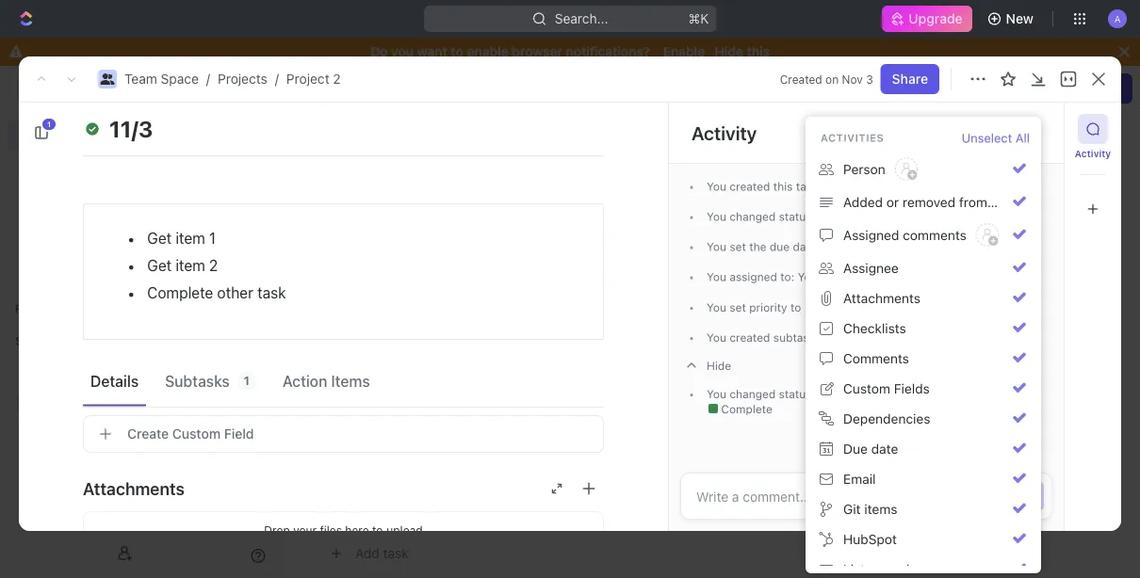 Task type: describe. For each thing, give the bounding box(es) containing it.
assignee
[[844, 261, 899, 276]]

created for this
[[730, 180, 771, 193]]

custom fields
[[844, 381, 930, 397]]

1 horizontal spatial custom
[[844, 381, 891, 397]]

space
[[161, 71, 199, 87]]

calendars
[[885, 275, 937, 288]]

create
[[127, 427, 169, 442]]

attachments button
[[814, 284, 1034, 314]]

this inside the task sidebar content section
[[774, 180, 793, 193]]

upload
[[387, 524, 423, 537]]

changed for nov 8 at 8:59 am
[[730, 388, 776, 401]]

0 horizontal spatial your
[[293, 524, 317, 537]]

nov 3 at 9:00 am for you created subtask: remember item 3
[[945, 331, 1037, 345]]

1 am from the top
[[1021, 180, 1037, 193]]

5 am from the top
[[1021, 301, 1037, 314]]

status for nov 8 at 8:59 am
[[779, 388, 812, 401]]

map
[[388, 98, 415, 113]]

items for agenda
[[798, 275, 827, 288]]

agenda for agenda items from your calendars will show here. learn more
[[755, 275, 795, 288]]

unselect all
[[962, 131, 1030, 145]]

complete
[[147, 284, 213, 302]]

show
[[961, 275, 989, 288]]

action
[[283, 372, 327, 390]]

upload button
[[387, 524, 423, 537]]

task sidebar content section
[[668, 103, 1064, 532]]

3 down add calendar integrations button
[[909, 331, 916, 345]]

created for subtask:
[[730, 331, 771, 345]]

comments button
[[814, 344, 1034, 374]]

dependencies
[[844, 411, 931, 427]]

team
[[124, 71, 157, 87]]

date inside button
[[872, 442, 899, 457]]

4 am from the top
[[1021, 271, 1037, 284]]

assigned
[[844, 228, 900, 243]]

from up you set the due date to nov 3
[[815, 210, 840, 223]]

home inside sidebar navigation
[[45, 127, 82, 142]]

you left assigned
[[707, 271, 727, 284]]

1 button
[[26, 118, 57, 148]]

date inside the task sidebar content section
[[793, 240, 817, 254]]

create custom field button
[[83, 416, 604, 453]]

upgrade link
[[883, 6, 973, 32]]

hide inside dropdown button
[[707, 360, 732, 373]]

nov 8 at 8:59 am
[[945, 388, 1037, 401]]

git items button
[[814, 495, 1034, 525]]

1 get from the top
[[147, 230, 172, 247]]

changed status from for nov 3 at 9:00 am
[[727, 210, 843, 223]]

custom fields button
[[814, 374, 1034, 404]]

notifications?
[[566, 44, 651, 59]]

subtask:
[[774, 331, 819, 345]]

2 / from the left
[[275, 71, 279, 87]]

cards
[[1085, 81, 1122, 96]]

activity inside task sidebar navigation tab list
[[1076, 148, 1112, 159]]

today
[[1035, 95, 1068, 108]]

all
[[1016, 131, 1030, 145]]

search...
[[555, 11, 609, 26]]

1 vertical spatial to do
[[855, 388, 892, 401]]

due date
[[844, 442, 899, 457]]

to right want
[[451, 44, 464, 59]]

to down or
[[886, 210, 899, 223]]

changed for nov 3 at 9:00 am
[[730, 210, 776, 223]]

remember
[[822, 331, 880, 345]]

assigned comments
[[844, 228, 967, 243]]

removed
[[903, 195, 956, 210]]

to down hide dropdown button
[[858, 388, 871, 401]]

due
[[770, 240, 790, 254]]

1 left here
[[332, 511, 338, 527]]

new button
[[980, 4, 1046, 34]]

attachments inside button
[[844, 291, 921, 306]]

enable
[[663, 44, 705, 59]]

you
[[391, 44, 414, 59]]

0 horizontal spatial ‎task
[[385, 511, 412, 527]]

here
[[345, 524, 369, 537]]

send
[[1001, 489, 1033, 504]]

9:00 for you created this task
[[993, 180, 1018, 193]]

you created this task
[[707, 180, 819, 193]]

list inside button
[[844, 562, 866, 578]]

agenda items from your calendars will show here. learn more
[[755, 275, 1082, 288]]

drop
[[264, 524, 290, 537]]

add calendar integrations button
[[833, 305, 1004, 327]]

integrations
[[931, 309, 996, 322]]

0 vertical spatial hide
[[715, 44, 744, 59]]

1 set from the top
[[730, 240, 747, 254]]

3 right on
[[867, 73, 874, 86]]

edit
[[900, 81, 923, 96]]

create custom field
[[127, 427, 254, 442]]

due date button
[[814, 435, 1034, 465]]

created
[[780, 73, 823, 86]]

nov 3 at 9:00 am for you created this task
[[945, 180, 1037, 193]]

step 1 link
[[321, 362, 688, 392]]

added or removed from list
[[844, 195, 1013, 210]]

you created subtask: remember item 3
[[707, 331, 916, 345]]

task inside get item 1 get item 2 complete other task
[[257, 284, 286, 302]]

0 vertical spatial to do
[[883, 210, 917, 223]]

3 up assignee
[[858, 240, 865, 254]]

status for nov 3 at 9:00 am
[[779, 210, 812, 223]]

list inside button
[[992, 195, 1013, 210]]

more
[[1055, 275, 1082, 288]]

1 right subtasks
[[244, 375, 250, 388]]

3 am from the top
[[1021, 240, 1037, 254]]

comments
[[903, 228, 967, 243]]

set priority to
[[727, 301, 805, 314]]

assigned comments button
[[814, 218, 1034, 254]]

to right here
[[372, 524, 383, 537]]

added
[[844, 195, 883, 210]]

hubspot button
[[814, 525, 1034, 555]]

11/3
[[109, 116, 153, 142]]

1 right in
[[448, 339, 454, 354]]

‎task 1
[[385, 511, 422, 527]]

get item 1 get item 2 complete other task
[[147, 230, 286, 302]]

from inside button
[[960, 195, 988, 210]]

you down you created this task
[[707, 210, 727, 223]]

due date
[[89, 106, 146, 122]]

1 inside step 1 link
[[385, 369, 391, 385]]

task inside section
[[796, 180, 819, 193]]

to up dependencies
[[892, 388, 903, 401]]

items for git
[[865, 502, 898, 518]]

mind map
[[354, 98, 415, 113]]

0 vertical spatial item
[[176, 230, 205, 247]]

priority
[[750, 301, 788, 314]]

from up high
[[831, 275, 855, 288]]

list moved button
[[814, 555, 1034, 579]]

3 at from the top
[[979, 240, 990, 254]]

share
[[893, 71, 929, 87]]

step
[[354, 369, 381, 385]]

4 at from the top
[[979, 271, 990, 284]]

attend
[[354, 188, 395, 204]]

lineup
[[328, 447, 378, 465]]

•
[[393, 340, 398, 354]]

items
[[331, 372, 370, 390]]

to:
[[781, 271, 795, 284]]

2 nov 3 at 9:00 am from the top
[[945, 210, 1037, 223]]

user group image
[[100, 74, 115, 85]]

edit layout:
[[900, 81, 972, 96]]

to down added
[[858, 210, 872, 223]]

hide button
[[681, 353, 1053, 380]]

details button
[[83, 364, 146, 398]]



Task type: locate. For each thing, give the bounding box(es) containing it.
list down unselect all
[[992, 195, 1013, 210]]

0 horizontal spatial due
[[89, 106, 113, 122]]

‎task right in
[[416, 339, 444, 354]]

you right to:
[[798, 271, 818, 284]]

nov 3 at 9:00 am up integrations
[[945, 271, 1037, 284]]

items right git
[[865, 502, 898, 518]]

1 horizontal spatial due
[[844, 442, 868, 457]]

due
[[89, 106, 113, 122], [844, 442, 868, 457]]

nov 3 at 9:00 am down integrations
[[945, 331, 1037, 345]]

1 nov 3 at 9:00 am from the top
[[945, 180, 1037, 193]]

1 vertical spatial changed status from
[[727, 388, 843, 401]]

⌘k
[[689, 11, 709, 26]]

upgrade
[[909, 11, 963, 26]]

share button
[[881, 64, 940, 94]]

1 left due date
[[47, 120, 51, 129]]

1 vertical spatial created
[[730, 331, 771, 345]]

1 horizontal spatial activity
[[1076, 148, 1112, 159]]

person
[[844, 162, 886, 177]]

2 changed from the top
[[730, 388, 776, 401]]

4 nov 3 at 9:00 am from the top
[[945, 271, 1037, 284]]

0 horizontal spatial 2
[[209, 257, 218, 275]]

task sidebar navigation tab list
[[1073, 114, 1114, 224]]

2 up the other
[[209, 257, 218, 275]]

priority
[[774, 479, 812, 493]]

0 vertical spatial attachments
[[844, 291, 921, 306]]

1 horizontal spatial do
[[902, 210, 917, 223]]

nov
[[842, 73, 863, 86], [945, 180, 966, 193], [945, 210, 966, 223], [834, 240, 855, 254], [945, 240, 966, 254], [945, 271, 966, 284], [945, 301, 966, 314], [945, 331, 966, 345], [945, 388, 966, 401]]

set left the
[[730, 240, 747, 254]]

due for due date
[[89, 106, 113, 122]]

2 at from the top
[[979, 210, 990, 223]]

0 vertical spatial ‎task
[[416, 339, 444, 354]]

enable
[[467, 44, 509, 59]]

0 horizontal spatial task
[[257, 284, 286, 302]]

comments
[[844, 351, 910, 367]]

0 vertical spatial changed status from
[[727, 210, 843, 223]]

2 changed status from from the top
[[727, 388, 843, 401]]

action items button
[[275, 364, 378, 398]]

nov 3 at 9:00 am for you set the due date to nov 3
[[945, 240, 1037, 254]]

0 horizontal spatial items
[[798, 275, 827, 288]]

2 9:00 from the top
[[993, 210, 1018, 223]]

you up you set the due date to nov 3
[[707, 180, 727, 193]]

1 horizontal spatial this
[[774, 180, 793, 193]]

your up add
[[859, 275, 882, 288]]

0 vertical spatial your
[[859, 275, 882, 288]]

1 changed from the top
[[730, 210, 776, 223]]

at down integrations
[[979, 331, 990, 345]]

set left "priority"
[[730, 301, 747, 314]]

1 horizontal spatial list
[[992, 195, 1013, 210]]

activity inside the task sidebar content section
[[692, 122, 757, 144]]

set
[[730, 240, 747, 254], [730, 301, 747, 314]]

do up dependencies
[[874, 388, 889, 401]]

task up you set the due date to nov 3
[[796, 180, 819, 193]]

team space / projects / project 2
[[124, 71, 341, 87]]

calendar
[[881, 309, 928, 322]]

0 horizontal spatial activity
[[692, 122, 757, 144]]

3 nov 3 at 9:00 am from the top
[[945, 240, 1037, 254]]

changed status from up complete
[[727, 388, 843, 401]]

1 inside "1" button
[[47, 120, 51, 129]]

1 vertical spatial items
[[865, 502, 898, 518]]

in
[[402, 339, 413, 354]]

remember item 3 link
[[822, 331, 916, 345]]

1 vertical spatial custom
[[172, 427, 221, 442]]

3 9:00 from the top
[[993, 240, 1018, 254]]

‎task
[[416, 339, 444, 354], [385, 511, 412, 527]]

step 1
[[354, 369, 391, 385]]

date
[[793, 240, 817, 254], [872, 442, 899, 457]]

1 horizontal spatial attachments
[[844, 291, 921, 306]]

1 vertical spatial changed
[[730, 388, 776, 401]]

your
[[859, 275, 882, 288], [293, 524, 317, 537]]

learn
[[1022, 275, 1052, 288]]

activity down cards
[[1076, 148, 1112, 159]]

3 down added or removed from list
[[969, 210, 976, 223]]

nov 3 at 9:00 am for you assigned to: you
[[945, 271, 1037, 284]]

5 nov 3 at 9:00 am from the top
[[945, 301, 1037, 314]]

you assigned to: you
[[707, 271, 818, 284]]

at down unselect
[[979, 180, 990, 193]]

0 horizontal spatial home
[[45, 127, 82, 142]]

9:00 for you set the due date to nov 3
[[993, 240, 1018, 254]]

changed status from
[[727, 210, 843, 223], [727, 388, 843, 401]]

person button
[[814, 152, 1034, 188]]

you left "priority"
[[707, 301, 727, 314]]

at right 8
[[979, 388, 990, 401]]

items
[[798, 275, 827, 288], [865, 502, 898, 518]]

subtasks
[[165, 372, 230, 390]]

from down hide dropdown button
[[815, 388, 840, 401]]

agenda up "priority"
[[755, 275, 795, 288]]

checklists
[[844, 321, 907, 337]]

favorites button
[[8, 298, 72, 321]]

the
[[750, 240, 767, 254]]

3 for created subtask:
[[969, 331, 976, 345]]

task right the other
[[257, 284, 286, 302]]

1 vertical spatial home
[[45, 127, 82, 142]]

1 vertical spatial due
[[844, 442, 868, 457]]

tree inside sidebar navigation
[[8, 356, 273, 483]]

1 vertical spatial 2
[[209, 257, 218, 275]]

2 created from the top
[[730, 331, 771, 345]]

0 vertical spatial due
[[89, 106, 113, 122]]

added or removed from list button
[[814, 188, 1034, 218]]

1 at from the top
[[979, 180, 990, 193]]

1 right here
[[416, 511, 422, 527]]

0 horizontal spatial attachments
[[83, 479, 185, 499]]

0 vertical spatial do
[[902, 210, 917, 223]]

mind
[[354, 98, 385, 113]]

this up you set the due date to nov 3
[[774, 180, 793, 193]]

0 vertical spatial this
[[747, 44, 770, 59]]

1 / from the left
[[206, 71, 210, 87]]

you
[[707, 180, 727, 193], [707, 210, 727, 223], [707, 240, 727, 254], [707, 271, 727, 284], [798, 271, 818, 284], [707, 301, 727, 314], [707, 331, 727, 345], [707, 388, 727, 401]]

2 am from the top
[[1021, 210, 1037, 223]]

1 inside get item 1 get item 2 complete other task
[[209, 230, 216, 247]]

manage
[[1032, 81, 1082, 96]]

item for get
[[176, 257, 205, 275]]

status
[[779, 210, 812, 223], [779, 388, 812, 401]]

1 vertical spatial hide
[[707, 360, 732, 373]]

item inside the task sidebar content section
[[883, 331, 906, 345]]

custom down hide dropdown button
[[844, 381, 891, 397]]

activity up you created this task
[[692, 122, 757, 144]]

3 for created this task
[[969, 180, 976, 193]]

attachments down create
[[83, 479, 185, 499]]

0 horizontal spatial list
[[844, 562, 866, 578]]

0 vertical spatial set
[[730, 240, 747, 254]]

1 vertical spatial item
[[176, 257, 205, 275]]

hide right enable
[[715, 44, 744, 59]]

1 vertical spatial ‎task
[[385, 511, 412, 527]]

1 vertical spatial task
[[257, 284, 286, 302]]

status up you set the due date to nov 3
[[779, 210, 812, 223]]

1 horizontal spatial task
[[796, 180, 819, 193]]

0 horizontal spatial this
[[747, 44, 770, 59]]

0 vertical spatial changed
[[730, 210, 776, 223]]

date
[[117, 106, 146, 122]]

7 am from the top
[[1021, 388, 1037, 401]]

1 status from the top
[[779, 210, 812, 223]]

dashboards
[[45, 223, 118, 239]]

changed status from up you set the due date to nov 3
[[727, 210, 843, 223]]

0 vertical spatial 2
[[333, 71, 341, 87]]

8
[[969, 388, 976, 401]]

3 for set the due date to
[[969, 240, 976, 254]]

hide up complete
[[707, 360, 732, 373]]

attend meeting link
[[321, 181, 688, 211]]

activity
[[692, 122, 757, 144], [1076, 148, 1112, 159]]

6 nov 3 at 9:00 am from the top
[[945, 331, 1037, 345]]

3
[[867, 73, 874, 86], [969, 180, 976, 193], [969, 210, 976, 223], [858, 240, 865, 254], [969, 240, 976, 254], [969, 271, 976, 284], [969, 301, 976, 314], [909, 331, 916, 345], [969, 331, 976, 345]]

changed status from for nov 8 at 8:59 am
[[727, 388, 843, 401]]

0 vertical spatial home
[[316, 81, 352, 96]]

3 up show at top right
[[969, 240, 976, 254]]

at up show at top right
[[979, 240, 990, 254]]

0 vertical spatial created
[[730, 180, 771, 193]]

item for you
[[883, 331, 906, 345]]

0 vertical spatial date
[[793, 240, 817, 254]]

3 down integrations
[[969, 331, 976, 345]]

email
[[844, 472, 876, 487]]

nov 3 at 9:00 am up the here.
[[945, 240, 1037, 254]]

1 horizontal spatial home
[[316, 81, 352, 96]]

or
[[887, 195, 900, 210]]

fields
[[894, 381, 930, 397]]

projects
[[218, 71, 268, 87]]

custom
[[844, 381, 891, 397], [172, 427, 221, 442]]

1 horizontal spatial ‎task
[[416, 339, 444, 354]]

tree
[[8, 356, 273, 483]]

9:00 for you assigned to: you
[[993, 271, 1018, 284]]

attachments
[[844, 291, 921, 306], [83, 479, 185, 499]]

1 changed status from from the top
[[727, 210, 843, 223]]

3 down show at top right
[[969, 301, 976, 314]]

3 right will
[[969, 271, 976, 284]]

‎task right here
[[385, 511, 412, 527]]

attachments inside dropdown button
[[83, 479, 185, 499]]

from right removed
[[960, 195, 988, 210]]

9:00 for you created subtask: remember item 3
[[993, 331, 1018, 345]]

1 horizontal spatial 2
[[333, 71, 341, 87]]

0 horizontal spatial date
[[793, 240, 817, 254]]

nov 3 at 9:00 am
[[945, 180, 1037, 193], [945, 210, 1037, 223], [945, 240, 1037, 254], [945, 271, 1037, 284], [945, 301, 1037, 314], [945, 331, 1037, 345]]

6 9:00 from the top
[[993, 331, 1018, 345]]

agenda left on
[[742, 63, 797, 81]]

1 vertical spatial agenda
[[755, 275, 795, 288]]

do up assigned comments
[[902, 210, 917, 223]]

details
[[91, 372, 139, 390]]

nov 3 at 9:00 am down unselect
[[945, 180, 1037, 193]]

status down subtask:
[[779, 388, 812, 401]]

1 vertical spatial attachments
[[83, 479, 185, 499]]

due for due date
[[844, 442, 868, 457]]

step2
[[354, 339, 389, 354]]

attend meeting
[[354, 188, 448, 204]]

you down the set priority to
[[707, 331, 727, 345]]

3 for changed status from
[[969, 210, 976, 223]]

2 status from the top
[[779, 388, 812, 401]]

projects link
[[218, 71, 268, 87]]

at left the here.
[[979, 271, 990, 284]]

due inside button
[[844, 442, 868, 457]]

/ left project
[[275, 71, 279, 87]]

at down show at top right
[[979, 301, 990, 314]]

1 right step
[[385, 369, 391, 385]]

changed up complete
[[730, 388, 776, 401]]

manage cards button
[[1021, 74, 1133, 104]]

0 vertical spatial activity
[[692, 122, 757, 144]]

7 at from the top
[[979, 388, 990, 401]]

1 horizontal spatial your
[[859, 275, 882, 288]]

1 vertical spatial status
[[779, 388, 812, 401]]

created down the set priority to
[[730, 331, 771, 345]]

date down dependencies
[[872, 442, 899, 457]]

6 at from the top
[[979, 331, 990, 345]]

at down added or removed from list
[[979, 210, 990, 223]]

items right to:
[[798, 275, 827, 288]]

4 9:00 from the top
[[993, 271, 1018, 284]]

0 vertical spatial custom
[[844, 381, 891, 397]]

3 for set priority to
[[969, 301, 976, 314]]

email button
[[814, 465, 1034, 495]]

2 vertical spatial item
[[883, 331, 906, 345]]

/
[[206, 71, 210, 87], [275, 71, 279, 87]]

home link
[[8, 120, 273, 150]]

created
[[730, 180, 771, 193], [730, 331, 771, 345]]

0 vertical spatial agenda
[[742, 63, 797, 81]]

activities
[[821, 132, 885, 144]]

assigned
[[730, 271, 778, 284]]

do
[[902, 210, 917, 223], [874, 388, 889, 401]]

0 horizontal spatial /
[[206, 71, 210, 87]]

1 created from the top
[[730, 180, 771, 193]]

this right enable
[[747, 44, 770, 59]]

list
[[992, 195, 1013, 210], [844, 562, 866, 578]]

2 get from the top
[[147, 257, 172, 275]]

assignee button
[[814, 254, 1034, 284]]

/ right the space
[[206, 71, 210, 87]]

will
[[940, 275, 958, 288]]

0 vertical spatial status
[[779, 210, 812, 223]]

to right "priority"
[[791, 301, 802, 314]]

1 horizontal spatial date
[[872, 442, 899, 457]]

1 vertical spatial list
[[844, 562, 866, 578]]

you left the
[[707, 240, 727, 254]]

6 am from the top
[[1021, 331, 1037, 345]]

on
[[826, 73, 839, 86]]

5 9:00 from the top
[[993, 301, 1018, 314]]

to right due
[[820, 240, 831, 254]]

due left date on the top
[[89, 106, 113, 122]]

created up the
[[730, 180, 771, 193]]

0 vertical spatial get
[[147, 230, 172, 247]]

git
[[844, 502, 861, 518]]

git items
[[844, 502, 898, 518]]

favorites
[[15, 303, 65, 316]]

1 vertical spatial set
[[730, 301, 747, 314]]

3 up added or removed from list
[[969, 180, 976, 193]]

item
[[176, 230, 205, 247], [176, 257, 205, 275], [883, 331, 906, 345]]

1 vertical spatial activity
[[1076, 148, 1112, 159]]

dashboards link
[[8, 216, 273, 246]]

3 for assigned to:
[[969, 271, 976, 284]]

1 horizontal spatial items
[[865, 502, 898, 518]]

0 vertical spatial task
[[796, 180, 819, 193]]

agenda for agenda
[[742, 63, 797, 81]]

attachments up add
[[844, 291, 921, 306]]

0 vertical spatial list
[[992, 195, 1013, 210]]

you set the due date to nov 3
[[707, 240, 865, 254]]

hubspot
[[844, 532, 897, 548]]

5 at from the top
[[979, 301, 990, 314]]

1 vertical spatial get
[[147, 257, 172, 275]]

want
[[417, 44, 448, 59]]

due up email
[[844, 442, 868, 457]]

drop your files here to upload
[[264, 524, 423, 537]]

nov 3 at 9:00 am up comments at the top right of page
[[945, 210, 1037, 223]]

changed up the
[[730, 210, 776, 223]]

to do down or
[[883, 210, 917, 223]]

do
[[371, 44, 388, 59]]

you up complete
[[707, 388, 727, 401]]

0 horizontal spatial custom
[[172, 427, 221, 442]]

your left files
[[293, 524, 317, 537]]

manage cards
[[1032, 81, 1122, 96]]

2 right project
[[333, 71, 341, 87]]

1 vertical spatial your
[[293, 524, 317, 537]]

1 vertical spatial date
[[872, 442, 899, 457]]

0 vertical spatial items
[[798, 275, 827, 288]]

1 vertical spatial do
[[874, 388, 889, 401]]

2 inside get item 1 get item 2 complete other task
[[209, 257, 218, 275]]

date right due
[[793, 240, 817, 254]]

1 vertical spatial this
[[774, 180, 793, 193]]

browser
[[512, 44, 563, 59]]

nov 3 at 9:00 am down the here.
[[945, 301, 1037, 314]]

items inside git items button
[[865, 502, 898, 518]]

sidebar navigation
[[0, 66, 282, 579]]

send button
[[990, 482, 1045, 512]]

list down hubspot
[[844, 562, 866, 578]]

custom left 'field'
[[172, 427, 221, 442]]

to do up dependencies
[[855, 388, 892, 401]]

1 horizontal spatial /
[[275, 71, 279, 87]]

1 up complete
[[209, 230, 216, 247]]

1 9:00 from the top
[[993, 180, 1018, 193]]

at
[[979, 180, 990, 193], [979, 210, 990, 223], [979, 240, 990, 254], [979, 271, 990, 284], [979, 301, 990, 314], [979, 331, 990, 345], [979, 388, 990, 401]]

0 horizontal spatial do
[[874, 388, 889, 401]]

2 set from the top
[[730, 301, 747, 314]]

this
[[747, 44, 770, 59], [774, 180, 793, 193]]



Task type: vqa. For each thing, say whether or not it's contained in the screenshot.
the Activity
yes



